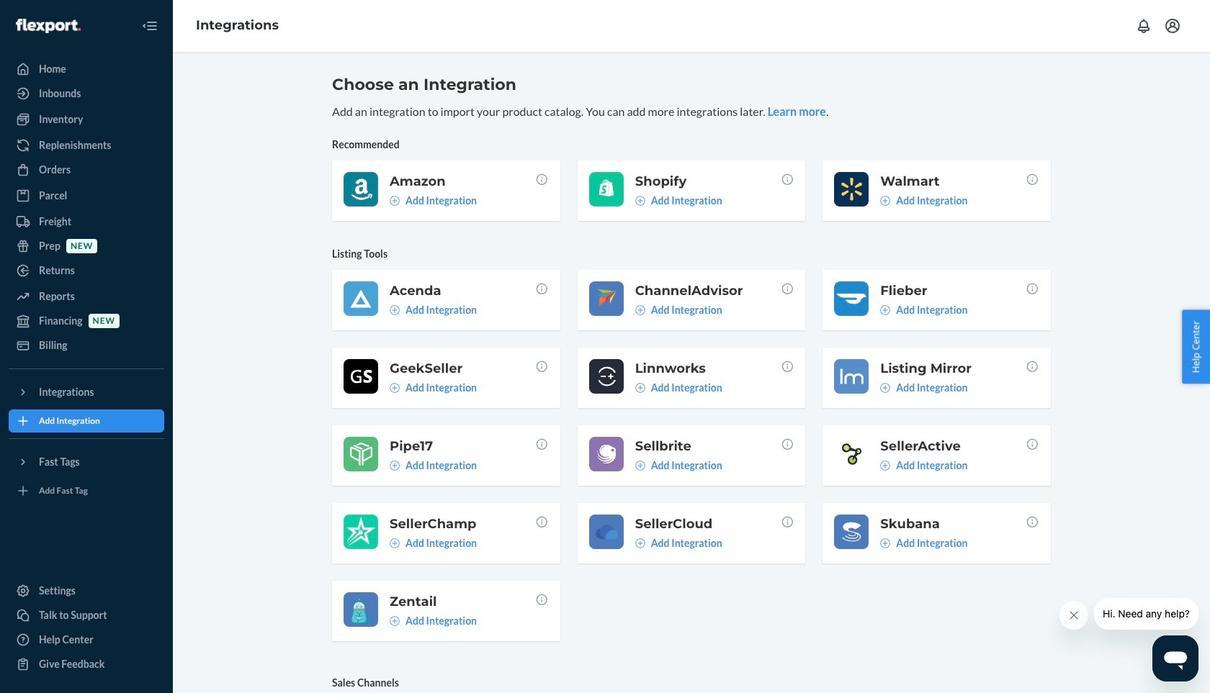 Task type: vqa. For each thing, say whether or not it's contained in the screenshot.
topmost left
no



Task type: locate. For each thing, give the bounding box(es) containing it.
plus circle image
[[635, 196, 645, 206], [881, 196, 891, 206], [390, 305, 400, 315], [881, 305, 891, 315], [390, 383, 400, 393], [390, 539, 400, 549]]

close navigation image
[[141, 17, 158, 35]]

plus circle image
[[390, 196, 400, 206], [635, 305, 645, 315], [635, 383, 645, 393], [881, 383, 891, 393], [390, 461, 400, 471], [635, 461, 645, 471], [881, 461, 891, 471], [635, 539, 645, 549], [881, 539, 891, 549], [390, 617, 400, 627]]



Task type: describe. For each thing, give the bounding box(es) containing it.
open account menu image
[[1164, 17, 1181, 35]]

open notifications image
[[1135, 17, 1153, 35]]

flexport logo image
[[16, 19, 81, 33]]



